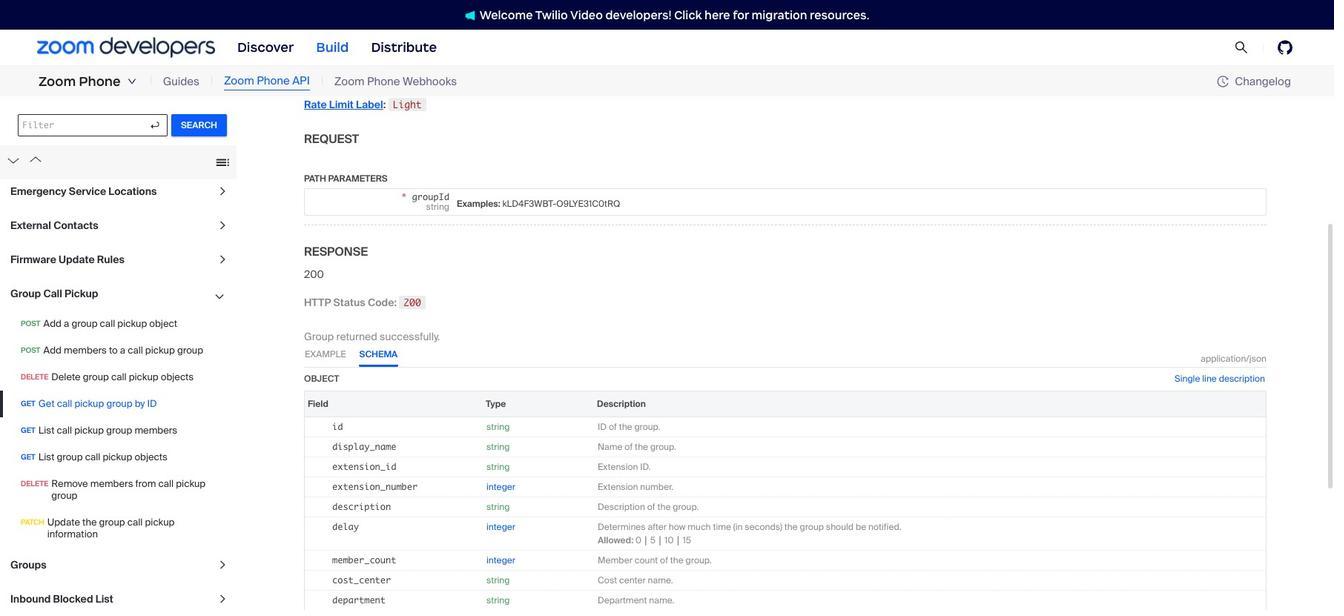 Task type: vqa. For each thing, say whether or not it's contained in the screenshot.


Task type: locate. For each thing, give the bounding box(es) containing it.
200 inside http status code: 200
[[404, 296, 421, 308]]

webhooks
[[403, 74, 457, 89]]

phone
[[79, 73, 121, 90], [257, 74, 290, 88], [367, 74, 400, 89]]

description right line on the bottom right of the page
[[1219, 373, 1265, 385]]

path
[[304, 173, 326, 184]]

member_count
[[332, 555, 396, 566]]

2 vertical spatial integer
[[487, 555, 515, 566]]

1 horizontal spatial description
[[1219, 373, 1265, 385]]

0 horizontal spatial phone
[[79, 73, 121, 90]]

cost_center
[[332, 575, 391, 586]]

http status code: 200
[[304, 296, 421, 309]]

1 horizontal spatial zoom
[[224, 74, 254, 88]]

phone left webhooks
[[367, 74, 400, 89]]

path parameters
[[304, 173, 388, 184]]

string for display_name
[[487, 441, 510, 453]]

description down extension_number
[[332, 501, 391, 512]]

down image
[[127, 77, 136, 86]]

string for cost_center
[[487, 575, 510, 586]]

string
[[487, 421, 510, 433], [487, 441, 510, 453], [487, 461, 510, 473], [487, 501, 510, 513], [487, 575, 510, 586], [487, 595, 510, 606]]

api
[[292, 74, 310, 88]]

phone left down icon at left top
[[79, 73, 121, 90]]

field
[[308, 398, 328, 410]]

notification image
[[465, 10, 480, 21]]

group
[[304, 330, 334, 343]]

zoom phone
[[39, 73, 121, 90]]

0 vertical spatial integer
[[487, 481, 515, 493]]

3 string from the top
[[487, 461, 510, 473]]

1 horizontal spatial 200
[[404, 296, 421, 308]]

3 integer from the top
[[487, 555, 515, 566]]

welcome
[[480, 8, 533, 22]]

resources.
[[810, 8, 869, 22]]

migration
[[752, 8, 807, 22]]

200 right code:
[[404, 296, 421, 308]]

click
[[674, 8, 702, 22]]

0 horizontal spatial description
[[332, 501, 391, 512]]

200 up http
[[304, 268, 324, 281]]

zoom phone api link
[[224, 73, 310, 90]]

zoom for zoom phone
[[39, 73, 76, 90]]

welcome twilio video developers! click here for migration resources. link
[[450, 7, 884, 23]]

3 zoom from the left
[[334, 74, 365, 89]]

1 string from the top
[[487, 421, 510, 433]]

string for id
[[487, 421, 510, 433]]

1 vertical spatial 200
[[404, 296, 421, 308]]

0 vertical spatial description
[[1219, 373, 1265, 385]]

zoom
[[39, 73, 76, 90], [224, 74, 254, 88], [334, 74, 365, 89]]

5 string from the top
[[487, 575, 510, 586]]

integer for member_count
[[487, 555, 515, 566]]

1 phone from the left
[[79, 73, 121, 90]]

zoom inside zoom phone api "link"
[[224, 74, 254, 88]]

here
[[705, 8, 730, 22]]

history image down search icon
[[1217, 76, 1235, 88]]

1 integer from the top
[[487, 481, 515, 493]]

video
[[570, 8, 603, 22]]

department
[[332, 595, 386, 606]]

description
[[1219, 373, 1265, 385], [332, 501, 391, 512]]

0 vertical spatial 200
[[304, 268, 324, 281]]

4 string from the top
[[487, 501, 510, 513]]

0 horizontal spatial zoom
[[39, 73, 76, 90]]

2 string from the top
[[487, 441, 510, 453]]

2 zoom from the left
[[224, 74, 254, 88]]

2 integer from the top
[[487, 521, 515, 533]]

1 vertical spatial description
[[332, 501, 391, 512]]

200
[[304, 268, 324, 281], [404, 296, 421, 308]]

2 horizontal spatial phone
[[367, 74, 400, 89]]

2 horizontal spatial zoom
[[334, 74, 365, 89]]

status
[[333, 296, 365, 309]]

github image
[[1278, 40, 1293, 55], [1278, 40, 1293, 55]]

code:
[[368, 296, 397, 309]]

1 vertical spatial integer
[[487, 521, 515, 533]]

group returned successfully.
[[304, 330, 440, 343]]

search image
[[1235, 41, 1248, 54]]

single
[[1175, 373, 1200, 385]]

1 zoom from the left
[[39, 73, 76, 90]]

history image
[[1217, 76, 1235, 88], [1217, 76, 1229, 88]]

1 horizontal spatial phone
[[257, 74, 290, 88]]

for
[[733, 8, 749, 22]]

single line description
[[1175, 373, 1265, 385]]

search image
[[1235, 41, 1248, 54]]

guides link
[[163, 73, 199, 90]]

phone inside the zoom phone webhooks link
[[367, 74, 400, 89]]

zoom phone api
[[224, 74, 310, 88]]

integer
[[487, 481, 515, 493], [487, 521, 515, 533], [487, 555, 515, 566]]

phone left api on the left top of the page
[[257, 74, 290, 88]]

phone for zoom phone api
[[257, 74, 290, 88]]

parameters
[[328, 173, 388, 184]]

phone inside zoom phone api "link"
[[257, 74, 290, 88]]

2 phone from the left
[[257, 74, 290, 88]]

developers!
[[606, 8, 672, 22]]

welcome twilio video developers! click here for migration resources.
[[480, 8, 869, 22]]

display_name
[[332, 441, 396, 452]]

6 string from the top
[[487, 595, 510, 606]]

twilio
[[535, 8, 568, 22]]

3 phone from the left
[[367, 74, 400, 89]]

string for extension_id
[[487, 461, 510, 473]]

guides
[[163, 74, 199, 89]]



Task type: describe. For each thing, give the bounding box(es) containing it.
integer for extension_number
[[487, 481, 515, 493]]

history image left changelog
[[1217, 76, 1229, 88]]

http
[[304, 296, 331, 309]]

extension_number
[[332, 481, 418, 492]]

phone for zoom phone webhooks
[[367, 74, 400, 89]]

zoom for zoom phone webhooks
[[334, 74, 365, 89]]

phone for zoom phone
[[79, 73, 121, 90]]

zoom phone webhooks link
[[334, 73, 457, 90]]

id
[[332, 421, 343, 432]]

object
[[304, 373, 339, 385]]

string for department
[[487, 595, 510, 606]]

changelog link
[[1217, 74, 1291, 89]]

zoom phone webhooks
[[334, 74, 457, 89]]

integer for delay
[[487, 521, 515, 533]]

extension_id
[[332, 461, 396, 472]]

zoom developer logo image
[[37, 37, 215, 58]]

successfully.
[[380, 330, 440, 343]]

0 horizontal spatial 200
[[304, 268, 324, 281]]

delay
[[332, 521, 359, 532]]

string for description
[[487, 501, 510, 513]]

type
[[486, 398, 506, 410]]

response
[[304, 244, 368, 259]]

line
[[1202, 373, 1217, 385]]

notification image
[[465, 10, 475, 21]]

request
[[304, 131, 359, 147]]

returned
[[336, 330, 377, 343]]

changelog
[[1235, 74, 1291, 89]]

zoom for zoom phone api
[[224, 74, 254, 88]]



